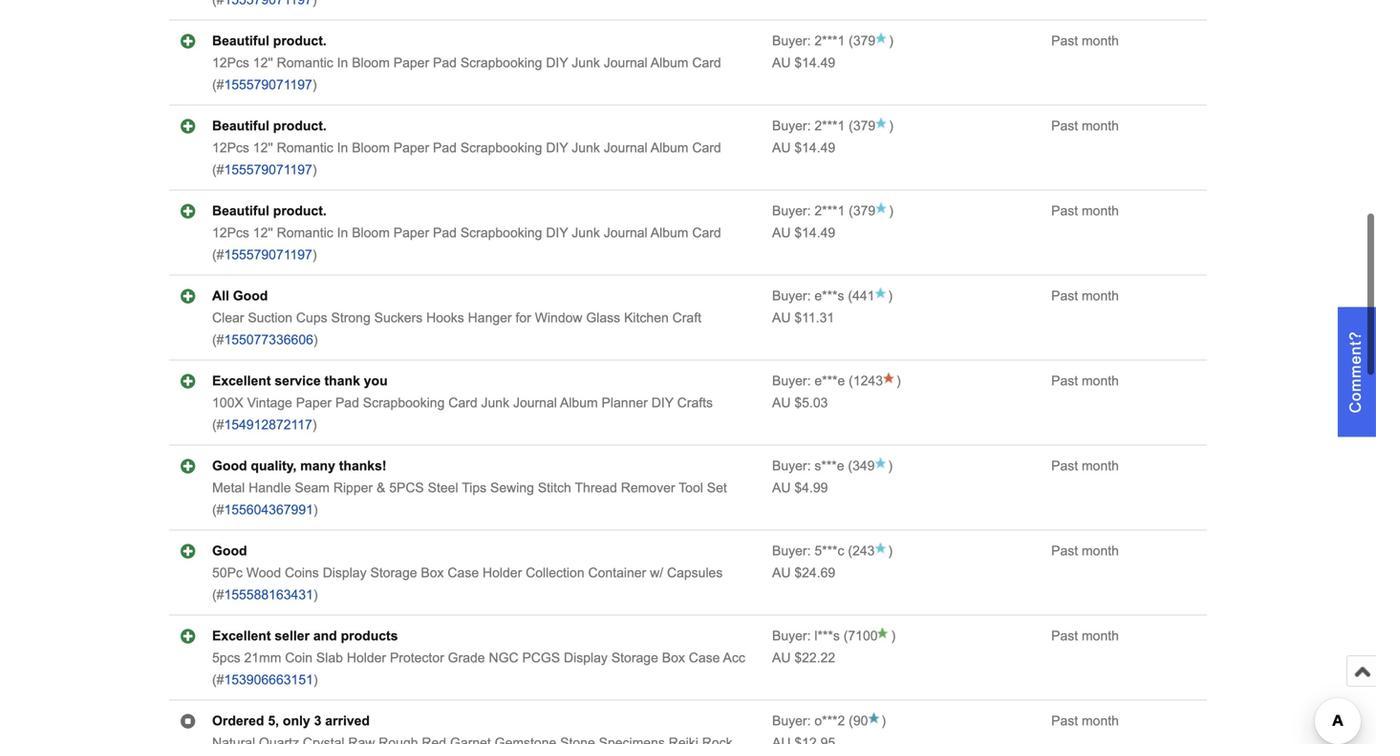Task type: vqa. For each thing, say whether or not it's contained in the screenshot.


Task type: locate. For each thing, give the bounding box(es) containing it.
0 vertical spatial in
[[337, 56, 348, 70]]

9 month from the top
[[1082, 714, 1119, 729]]

2 vertical spatial 155579071197
[[224, 248, 312, 263]]

album inside 100x vintage paper pad scrapbooking card junk journal album planner diy crafts (#
[[560, 396, 598, 411]]

0 vertical spatial 155579071197 link
[[224, 78, 312, 92]]

diy
[[546, 56, 568, 70], [546, 141, 568, 156], [546, 226, 568, 241], [652, 396, 674, 411]]

pad for first 155579071197 link from the top of the page
[[433, 56, 457, 70]]

2 romantic from the top
[[277, 141, 333, 156]]

1 12pcs 12'' romantic in bloom paper pad scrapbooking diy junk journal album card (# from the top
[[212, 56, 722, 92]]

past month for all good element's past month element
[[1052, 289, 1119, 304]]

3 romantic from the top
[[277, 226, 333, 241]]

0 vertical spatial 2***1
[[815, 34, 845, 48]]

0 horizontal spatial display
[[323, 566, 367, 581]]

1 vertical spatial good
[[212, 459, 247, 474]]

feedback left by buyer. element for seventh past month element from the bottom of the page
[[773, 204, 845, 219]]

0 vertical spatial romantic
[[277, 56, 333, 70]]

( 379
[[845, 34, 876, 48], [845, 119, 876, 134], [845, 204, 876, 219]]

(# inside 50pc wood coins display storage box case holder collection container w/ capsules (#
[[212, 588, 224, 603]]

379 for 2nd past month element from the top of the page
[[854, 119, 876, 134]]

1 bloom from the top
[[352, 56, 390, 70]]

1 vertical spatial product.
[[273, 119, 327, 134]]

window
[[535, 311, 583, 326]]

( 379 for 9th past month element from the bottom
[[845, 34, 876, 48]]

3 buyer: 2***1 from the top
[[773, 204, 845, 219]]

5 buyer: from the top
[[773, 374, 811, 389]]

0 horizontal spatial storage
[[370, 566, 417, 581]]

1 vertical spatial buyer: 2***1
[[773, 119, 845, 134]]

$22.22
[[795, 651, 836, 666]]

3 month from the top
[[1082, 204, 1119, 219]]

2 vertical spatial 12''
[[253, 226, 273, 241]]

2 vertical spatial au $14.49
[[773, 226, 836, 241]]

( for past month element for good element
[[848, 544, 853, 559]]

past month element
[[1052, 34, 1119, 48], [1052, 119, 1119, 134], [1052, 204, 1119, 219], [1052, 289, 1119, 304], [1052, 374, 1119, 389], [1052, 459, 1119, 474], [1052, 544, 1119, 559], [1052, 629, 1119, 644], [1052, 714, 1119, 729]]

155579071197 ) for first 155579071197 link from the bottom of the page
[[224, 248, 317, 263]]

past month
[[1052, 34, 1119, 48], [1052, 119, 1119, 134], [1052, 204, 1119, 219], [1052, 289, 1119, 304], [1052, 374, 1119, 389], [1052, 459, 1119, 474], [1052, 544, 1119, 559], [1052, 629, 1119, 644], [1052, 714, 1119, 729]]

1 vertical spatial display
[[564, 651, 608, 666]]

feedback left by buyer. element for past month element corresponding to excellent service thank you element
[[773, 374, 845, 389]]

0 vertical spatial storage
[[370, 566, 417, 581]]

beautiful product. element for second 155579071197 link from the bottom
[[212, 119, 327, 134]]

0 vertical spatial beautiful product. element
[[212, 34, 327, 48]]

holder down products
[[347, 651, 386, 666]]

1 horizontal spatial holder
[[483, 566, 522, 581]]

past
[[1052, 34, 1079, 48], [1052, 119, 1079, 134], [1052, 204, 1079, 219], [1052, 289, 1079, 304], [1052, 374, 1079, 389], [1052, 459, 1079, 474], [1052, 544, 1079, 559], [1052, 629, 1079, 644], [1052, 714, 1079, 729]]

storage up products
[[370, 566, 417, 581]]

2 vertical spatial bloom
[[352, 226, 390, 241]]

case
[[448, 566, 479, 581], [689, 651, 720, 666]]

6 au from the top
[[773, 481, 791, 496]]

box left acc in the right of the page
[[662, 651, 685, 666]]

1 vertical spatial holder
[[347, 651, 386, 666]]

2 vertical spatial $14.49
[[795, 226, 836, 241]]

journal for second 155579071197 link from the bottom
[[604, 141, 648, 156]]

12'' for second 155579071197 link from the bottom
[[253, 141, 273, 156]]

1 vertical spatial $14.49
[[795, 141, 836, 156]]

155579071197 for first 155579071197 link from the top of the page
[[224, 78, 312, 92]]

1 au $14.49 from the top
[[773, 56, 836, 70]]

beautiful product.
[[212, 34, 327, 48], [212, 119, 327, 134], [212, 204, 327, 219]]

0 vertical spatial $14.49
[[795, 56, 836, 70]]

( 379 for seventh past month element from the bottom of the page
[[845, 204, 876, 219]]

album
[[651, 56, 689, 70], [651, 141, 689, 156], [651, 226, 689, 241], [560, 396, 598, 411]]

0 vertical spatial holder
[[483, 566, 522, 581]]

1 vertical spatial beautiful
[[212, 119, 270, 134]]

junk for first 155579071197 link from the bottom of the page
[[572, 226, 600, 241]]

3 155579071197 link from the top
[[224, 248, 312, 263]]

6 buyer: from the top
[[773, 459, 811, 474]]

2 vertical spatial 155579071197 link
[[224, 248, 312, 263]]

1 vertical spatial 12pcs
[[212, 141, 249, 156]]

1 vertical spatial 12pcs 12'' romantic in bloom paper pad scrapbooking diy junk journal album card (#
[[212, 141, 722, 178]]

2 vertical spatial 155579071197 )
[[224, 248, 317, 263]]

3 beautiful product. element from the top
[[212, 204, 327, 219]]

1 vertical spatial box
[[662, 651, 685, 666]]

( for 9th past month element from the bottom
[[849, 34, 854, 48]]

1 horizontal spatial storage
[[612, 651, 659, 666]]

1 vertical spatial bloom
[[352, 141, 390, 156]]

holder left collection
[[483, 566, 522, 581]]

feedback left by buyer. element containing buyer: l***s
[[773, 629, 840, 644]]

3 au from the top
[[773, 226, 791, 241]]

display right pcgs
[[564, 651, 608, 666]]

au for good quality, many thanks! element's past month element
[[773, 481, 791, 496]]

154912872117 link
[[224, 418, 312, 433]]

7 buyer: from the top
[[773, 544, 811, 559]]

155579071197 for second 155579071197 link from the bottom
[[224, 163, 312, 178]]

buyer: for feedback left by buyer. element related to seventh past month element from the bottom of the page
[[773, 204, 811, 219]]

pcgs
[[522, 651, 560, 666]]

0 horizontal spatial holder
[[347, 651, 386, 666]]

au $14.49 for seventh past month element from the bottom of the page
[[773, 226, 836, 241]]

au for past month element for good element
[[773, 566, 791, 581]]

8 au from the top
[[773, 651, 791, 666]]

excellent up 100x
[[212, 374, 271, 389]]

scrapbooking for first 155579071197 link from the top of the page
[[461, 56, 543, 70]]

0 vertical spatial 155579071197
[[224, 78, 312, 92]]

0 vertical spatial case
[[448, 566, 479, 581]]

1 vertical spatial case
[[689, 651, 720, 666]]

e***e
[[815, 374, 845, 389]]

2 beautiful product. from the top
[[212, 119, 327, 134]]

album for first 155579071197 link from the top of the page
[[651, 56, 689, 70]]

2 vertical spatial good
[[212, 544, 247, 559]]

2***1 for 2nd past month element from the top of the page
[[815, 119, 845, 134]]

buyer: for feedback left by buyer. element containing buyer: l***s
[[773, 629, 811, 644]]

month for past month element related to excellent  seller and products element in the bottom of the page
[[1082, 629, 1119, 644]]

feedback left by buyer. element containing buyer: o***2
[[773, 714, 845, 729]]

past month for past month element corresponding to excellent service thank you element
[[1052, 374, 1119, 389]]

beautiful product. element
[[212, 34, 327, 48], [212, 119, 327, 134], [212, 204, 327, 219]]

product.
[[273, 34, 327, 48], [273, 119, 327, 134], [273, 204, 327, 219]]

1 2***1 from the top
[[815, 34, 845, 48]]

9 past from the top
[[1052, 714, 1079, 729]]

case down metal handle seam ripper & 5pcs steel tips sewing stitch thread remover tool set (#
[[448, 566, 479, 581]]

box
[[421, 566, 444, 581], [662, 651, 685, 666]]

scrapbooking for first 155579071197 link from the bottom of the page
[[461, 226, 543, 241]]

scrapbooking
[[461, 56, 543, 70], [461, 141, 543, 156], [461, 226, 543, 241], [363, 396, 445, 411]]

past month element for all good element
[[1052, 289, 1119, 304]]

buyer: for feedback left by buyer. element containing buyer: e***e
[[773, 374, 811, 389]]

(# inside clear suction cups strong suckers hooks hanger for window glass kitchen craft (#
[[212, 333, 224, 348]]

feedback left by buyer. element
[[773, 34, 845, 48], [773, 119, 845, 134], [773, 204, 845, 219], [773, 289, 845, 304], [773, 374, 845, 389], [773, 459, 845, 474], [773, 544, 845, 559], [773, 629, 840, 644], [773, 714, 845, 729]]

1 155579071197 from the top
[[224, 78, 312, 92]]

1 product. from the top
[[273, 34, 327, 48]]

case inside 5pcs 21mm coin slab holder protector grade ngc pcgs display storage box case acc (#
[[689, 651, 720, 666]]

l***s
[[815, 629, 840, 644]]

2 379 from the top
[[854, 119, 876, 134]]

diy for first 155579071197 link from the bottom of the page
[[546, 226, 568, 241]]

1 vertical spatial 155579071197
[[224, 163, 312, 178]]

display right 'coins'
[[323, 566, 367, 581]]

154912872117 )
[[224, 418, 317, 433]]

romantic
[[277, 56, 333, 70], [277, 141, 333, 156], [277, 226, 333, 241]]

155604367991 )
[[224, 503, 318, 518]]

bloom
[[352, 56, 390, 70], [352, 141, 390, 156], [352, 226, 390, 241]]

2 month from the top
[[1082, 119, 1119, 134]]

0 vertical spatial beautiful
[[212, 34, 270, 48]]

2 vertical spatial product.
[[273, 204, 327, 219]]

au for 9th past month element from the bottom
[[773, 56, 791, 70]]

album for first 155579071197 link from the bottom of the page
[[651, 226, 689, 241]]

0 vertical spatial ( 379
[[845, 34, 876, 48]]

1 155579071197 ) from the top
[[224, 78, 317, 92]]

feedback left by buyer. element containing buyer: s***e
[[773, 459, 845, 474]]

6 (# from the top
[[212, 503, 224, 518]]

6 feedback left by buyer. element from the top
[[773, 459, 845, 474]]

5***c
[[815, 544, 845, 559]]

pad
[[433, 56, 457, 70], [433, 141, 457, 156], [433, 226, 457, 241], [336, 396, 359, 411]]

feedback left by buyer. element for all good element's past month element
[[773, 289, 845, 304]]

tool
[[679, 481, 704, 496]]

excellent up 5pcs
[[212, 629, 271, 644]]

display
[[323, 566, 367, 581], [564, 651, 608, 666]]

3 buyer: from the top
[[773, 204, 811, 219]]

21mm
[[244, 651, 281, 666]]

good
[[233, 289, 268, 304], [212, 459, 247, 474], [212, 544, 247, 559]]

3 ( 379 from the top
[[845, 204, 876, 219]]

2 excellent from the top
[[212, 629, 271, 644]]

3 379 from the top
[[854, 204, 876, 219]]

month for seventh past month element from the bottom of the page
[[1082, 204, 1119, 219]]

1 vertical spatial 12''
[[253, 141, 273, 156]]

0 vertical spatial 155579071197 )
[[224, 78, 317, 92]]

7 feedback left by buyer. element from the top
[[773, 544, 845, 559]]

4 buyer: from the top
[[773, 289, 811, 304]]

beautiful product. element for first 155579071197 link from the top of the page
[[212, 34, 327, 48]]

holder inside 50pc wood coins display storage box case holder collection container w/ capsules (#
[[483, 566, 522, 581]]

for
[[516, 311, 531, 326]]

paper
[[394, 56, 429, 70], [394, 141, 429, 156], [394, 226, 429, 241], [296, 396, 332, 411]]

glass
[[586, 311, 621, 326]]

2 vertical spatial 379
[[854, 204, 876, 219]]

2 vertical spatial 12pcs 12'' romantic in bloom paper pad scrapbooking diy junk journal album card (#
[[212, 226, 722, 263]]

1 romantic from the top
[[277, 56, 333, 70]]

3 beautiful product. from the top
[[212, 204, 327, 219]]

album for second 155579071197 link from the bottom
[[651, 141, 689, 156]]

only
[[283, 714, 310, 729]]

9 buyer: from the top
[[773, 714, 811, 729]]

3 au $14.49 from the top
[[773, 226, 836, 241]]

0 vertical spatial box
[[421, 566, 444, 581]]

5 month from the top
[[1082, 374, 1119, 389]]

0 vertical spatial beautiful product.
[[212, 34, 327, 48]]

4 feedback left by buyer. element from the top
[[773, 289, 845, 304]]

suckers
[[374, 311, 423, 326]]

au for 2nd past month element from the top of the page
[[773, 141, 791, 156]]

good up metal in the left of the page
[[212, 459, 247, 474]]

crafts
[[678, 396, 713, 411]]

2 beautiful product. element from the top
[[212, 119, 327, 134]]

4 (# from the top
[[212, 333, 224, 348]]

0 vertical spatial excellent
[[212, 374, 271, 389]]

4 past month from the top
[[1052, 289, 1119, 304]]

5 feedback left by buyer. element from the top
[[773, 374, 845, 389]]

( 90
[[845, 714, 869, 729]]

au $14.49
[[773, 56, 836, 70], [773, 141, 836, 156], [773, 226, 836, 241]]

buyer: 2***1 for feedback left by buyer. element related to seventh past month element from the bottom of the page
[[773, 204, 845, 219]]

( for past month element related to excellent  seller and products element in the bottom of the page
[[844, 629, 848, 644]]

1 horizontal spatial case
[[689, 651, 720, 666]]

excellent service thank you element
[[212, 374, 388, 389]]

1 (# from the top
[[212, 78, 224, 92]]

5 (# from the top
[[212, 418, 224, 433]]

box down metal handle seam ripper & 5pcs steel tips sewing stitch thread remover tool set (#
[[421, 566, 444, 581]]

2 in from the top
[[337, 141, 348, 156]]

feedback left by buyer. element containing buyer: e***e
[[773, 374, 845, 389]]

0 vertical spatial 12pcs
[[212, 56, 249, 70]]

6 past from the top
[[1052, 459, 1079, 474]]

past for good quality, many thanks! element's past month element
[[1052, 459, 1079, 474]]

1 vertical spatial 155579071197 )
[[224, 163, 317, 178]]

7 (# from the top
[[212, 588, 224, 603]]

sewing
[[490, 481, 534, 496]]

155579071197 link
[[224, 78, 312, 92], [224, 163, 312, 178], [224, 248, 312, 263]]

2 vertical spatial beautiful
[[212, 204, 270, 219]]

1 buyer: from the top
[[773, 34, 811, 48]]

good up 50pc
[[212, 544, 247, 559]]

0 vertical spatial au $14.49
[[773, 56, 836, 70]]

379 for seventh past month element from the bottom of the page
[[854, 204, 876, 219]]

past for seventh past month element from the bottom of the page
[[1052, 204, 1079, 219]]

1 vertical spatial beautiful product.
[[212, 119, 327, 134]]

1 155579071197 link from the top
[[224, 78, 312, 92]]

3 $14.49 from the top
[[795, 226, 836, 241]]

0 vertical spatial display
[[323, 566, 367, 581]]

planner
[[602, 396, 648, 411]]

3 past from the top
[[1052, 204, 1079, 219]]

8 past month from the top
[[1052, 629, 1119, 644]]

1 in from the top
[[337, 56, 348, 70]]

1 $14.49 from the top
[[795, 56, 836, 70]]

craft
[[673, 311, 702, 326]]

seller
[[275, 629, 310, 644]]

junk
[[572, 56, 600, 70], [572, 141, 600, 156], [572, 226, 600, 241], [481, 396, 510, 411]]

8 past month element from the top
[[1052, 629, 1119, 644]]

you
[[364, 374, 388, 389]]

0 vertical spatial bloom
[[352, 56, 390, 70]]

products
[[341, 629, 398, 644]]

12pcs for first 155579071197 link from the bottom of the page
[[212, 226, 249, 241]]

1 vertical spatial 155579071197 link
[[224, 163, 312, 178]]

153906663151 )
[[224, 673, 318, 688]]

12pcs
[[212, 56, 249, 70], [212, 141, 249, 156], [212, 226, 249, 241]]

0 vertical spatial buyer: 2***1
[[773, 34, 845, 48]]

4 month from the top
[[1082, 289, 1119, 304]]

1 vertical spatial beautiful product. element
[[212, 119, 327, 134]]

excellent
[[212, 374, 271, 389], [212, 629, 271, 644]]

2 2***1 from the top
[[815, 119, 845, 134]]

4 past month element from the top
[[1052, 289, 1119, 304]]

paper for first 155579071197 link from the top of the page
[[394, 56, 429, 70]]

case left acc in the right of the page
[[689, 651, 720, 666]]

paper for second 155579071197 link from the bottom
[[394, 141, 429, 156]]

past month for seventh past month element from the bottom of the page
[[1052, 204, 1119, 219]]

storage down container
[[612, 651, 659, 666]]

cups
[[296, 311, 328, 326]]

2 (# from the top
[[212, 163, 224, 178]]

beautiful for 'beautiful product.' element for first 155579071197 link from the bottom of the page
[[212, 204, 270, 219]]

1 vertical spatial au $14.49
[[773, 141, 836, 156]]

3 155579071197 from the top
[[224, 248, 312, 263]]

2 vertical spatial ( 379
[[845, 204, 876, 219]]

2 buyer: from the top
[[773, 119, 811, 134]]

8 past from the top
[[1052, 629, 1079, 644]]

(# inside 5pcs 21mm coin slab holder protector grade ngc pcgs display storage box case acc (#
[[212, 673, 224, 688]]

2 beautiful from the top
[[212, 119, 270, 134]]

2 vertical spatial romantic
[[277, 226, 333, 241]]

2 12'' from the top
[[253, 141, 273, 156]]

month
[[1082, 34, 1119, 48], [1082, 119, 1119, 134], [1082, 204, 1119, 219], [1082, 289, 1119, 304], [1082, 374, 1119, 389], [1082, 459, 1119, 474], [1082, 544, 1119, 559], [1082, 629, 1119, 644], [1082, 714, 1119, 729]]

1 vertical spatial 379
[[854, 119, 876, 134]]

0 vertical spatial 12''
[[253, 56, 273, 70]]

6 past month element from the top
[[1052, 459, 1119, 474]]

2 feedback left by buyer. element from the top
[[773, 119, 845, 134]]

ordered 5, only 3 arrived element
[[212, 714, 370, 729]]

in for first 155579071197 link from the top of the page
[[337, 56, 348, 70]]

card inside 100x vintage paper pad scrapbooking card junk journal album planner diy crafts (#
[[449, 396, 478, 411]]

12pcs 12'' romantic in bloom paper pad scrapbooking diy junk journal album card (# for first 155579071197 link from the top of the page
[[212, 56, 722, 92]]

tips
[[462, 481, 487, 496]]

8 feedback left by buyer. element from the top
[[773, 629, 840, 644]]

2 vertical spatial 12pcs
[[212, 226, 249, 241]]

2 vertical spatial in
[[337, 226, 348, 241]]

3 product. from the top
[[273, 204, 327, 219]]

au for all good element's past month element
[[773, 311, 791, 326]]

2 12pcs from the top
[[212, 141, 249, 156]]

feedback left by buyer. element containing buyer: e***s
[[773, 289, 845, 304]]

2 vertical spatial 2***1
[[815, 204, 845, 219]]

5 past month from the top
[[1052, 374, 1119, 389]]

(# inside metal handle seam ripper & 5pcs steel tips sewing stitch thread remover tool set (#
[[212, 503, 224, 518]]

3 12pcs from the top
[[212, 226, 249, 241]]

in for first 155579071197 link from the bottom of the page
[[337, 226, 348, 241]]

good up suction
[[233, 289, 268, 304]]

$5.03
[[795, 396, 828, 411]]

box inside 50pc wood coins display storage box case holder collection container w/ capsules (#
[[421, 566, 444, 581]]

0 horizontal spatial box
[[421, 566, 444, 581]]

display inside 5pcs 21mm coin slab holder protector grade ngc pcgs display storage box case acc (#
[[564, 651, 608, 666]]

card
[[693, 56, 722, 70], [693, 141, 722, 156], [693, 226, 722, 241], [449, 396, 478, 411]]

past month for 2nd past month element from the top of the page
[[1052, 119, 1119, 134]]

metal
[[212, 481, 245, 496]]

service
[[275, 374, 321, 389]]

2***1
[[815, 34, 845, 48], [815, 119, 845, 134], [815, 204, 845, 219]]

155579071197 )
[[224, 78, 317, 92], [224, 163, 317, 178], [224, 248, 317, 263]]

1 horizontal spatial box
[[662, 651, 685, 666]]

past month for past month element related to ordered 5, only 3 arrived element
[[1052, 714, 1119, 729]]

3 bloom from the top
[[352, 226, 390, 241]]

stitch
[[538, 481, 572, 496]]

2 vertical spatial beautiful product.
[[212, 204, 327, 219]]

$14.49 for 2nd past month element from the top of the page
[[795, 141, 836, 156]]

slab
[[316, 651, 343, 666]]

9 feedback left by buyer. element from the top
[[773, 714, 845, 729]]

case inside 50pc wood coins display storage box case holder collection container w/ capsules (#
[[448, 566, 479, 581]]

1 buyer: 2***1 from the top
[[773, 34, 845, 48]]

feedback left by buyer. element for good quality, many thanks! element's past month element
[[773, 459, 845, 474]]

2 vertical spatial buyer: 2***1
[[773, 204, 845, 219]]

8 (# from the top
[[212, 673, 224, 688]]

2 bloom from the top
[[352, 141, 390, 156]]

0 horizontal spatial case
[[448, 566, 479, 581]]

hanger
[[468, 311, 512, 326]]

1 vertical spatial romantic
[[277, 141, 333, 156]]

3 past month from the top
[[1052, 204, 1119, 219]]

au for past month element corresponding to excellent service thank you element
[[773, 396, 791, 411]]

153906663151
[[224, 673, 313, 688]]

5,
[[268, 714, 279, 729]]

7 past from the top
[[1052, 544, 1079, 559]]

1 ( 379 from the top
[[845, 34, 876, 48]]

month for past month element for good element
[[1082, 544, 1119, 559]]

0 vertical spatial 379
[[854, 34, 876, 48]]

2 ( 379 from the top
[[845, 119, 876, 134]]

container
[[588, 566, 646, 581]]

155604367991 link
[[224, 503, 313, 518]]

all good
[[212, 289, 268, 304]]

2 155579071197 from the top
[[224, 163, 312, 178]]

3 12'' from the top
[[253, 226, 273, 241]]

2 $14.49 from the top
[[795, 141, 836, 156]]

1 vertical spatial excellent
[[212, 629, 271, 644]]

2***1 for 9th past month element from the bottom
[[815, 34, 845, 48]]

1 horizontal spatial display
[[564, 651, 608, 666]]

past for past month element related to excellent  seller and products element in the bottom of the page
[[1052, 629, 1079, 644]]

1 vertical spatial in
[[337, 141, 348, 156]]

8 buyer: from the top
[[773, 629, 811, 644]]

au for past month element related to excellent  seller and products element in the bottom of the page
[[773, 651, 791, 666]]

au
[[773, 56, 791, 70], [773, 141, 791, 156], [773, 226, 791, 241], [773, 311, 791, 326], [773, 396, 791, 411], [773, 481, 791, 496], [773, 566, 791, 581], [773, 651, 791, 666]]

past month element for ordered 5, only 3 arrived element
[[1052, 714, 1119, 729]]

1 12pcs from the top
[[212, 56, 249, 70]]

1 vertical spatial ( 379
[[845, 119, 876, 134]]

junk for second 155579071197 link from the bottom
[[572, 141, 600, 156]]

2 155579071197 ) from the top
[[224, 163, 317, 178]]

ngc
[[489, 651, 519, 666]]

2 vertical spatial beautiful product. element
[[212, 204, 327, 219]]

7 past month from the top
[[1052, 544, 1119, 559]]

coin
[[285, 651, 313, 666]]

1 vertical spatial storage
[[612, 651, 659, 666]]

5 past from the top
[[1052, 374, 1079, 389]]

1 vertical spatial 2***1
[[815, 119, 845, 134]]

7 past month element from the top
[[1052, 544, 1119, 559]]

1 beautiful product. from the top
[[212, 34, 327, 48]]

2 12pcs 12'' romantic in bloom paper pad scrapbooking diy junk journal album card (# from the top
[[212, 141, 722, 178]]

3 2***1 from the top
[[815, 204, 845, 219]]

diy for first 155579071197 link from the top of the page
[[546, 56, 568, 70]]

feedback left by buyer. element containing buyer: 5***c
[[773, 544, 845, 559]]

2 past month from the top
[[1052, 119, 1119, 134]]

0 vertical spatial product.
[[273, 34, 327, 48]]

paper for first 155579071197 link from the bottom of the page
[[394, 226, 429, 241]]

junk for first 155579071197 link from the top of the page
[[572, 56, 600, 70]]

3 155579071197 ) from the top
[[224, 248, 317, 263]]

buyer: 2***1
[[773, 34, 845, 48], [773, 119, 845, 134], [773, 204, 845, 219]]

2 buyer: 2***1 from the top
[[773, 119, 845, 134]]

6 month from the top
[[1082, 459, 1119, 474]]

0 vertical spatial 12pcs 12'' romantic in bloom paper pad scrapbooking diy junk journal album card (#
[[212, 56, 722, 92]]

feedback left by buyer. element for past month element for good element
[[773, 544, 845, 559]]

7 month from the top
[[1082, 544, 1119, 559]]

paper inside 100x vintage paper pad scrapbooking card junk journal album planner diy crafts (#
[[296, 396, 332, 411]]



Task type: describe. For each thing, give the bounding box(es) containing it.
buyer: 5***c
[[773, 544, 845, 559]]

past month for 9th past month element from the bottom
[[1052, 34, 1119, 48]]

379 for 9th past month element from the bottom
[[854, 34, 876, 48]]

$4.99
[[795, 481, 828, 496]]

12pcs for first 155579071197 link from the top of the page
[[212, 56, 249, 70]]

pad inside 100x vintage paper pad scrapbooking card junk journal album planner diy crafts (#
[[336, 396, 359, 411]]

( 1243
[[845, 374, 883, 389]]

seam
[[295, 481, 330, 496]]

w/
[[650, 566, 664, 581]]

441
[[853, 289, 875, 304]]

handle
[[249, 481, 291, 496]]

month for all good element's past month element
[[1082, 289, 1119, 304]]

comment? link
[[1338, 307, 1377, 437]]

100x
[[212, 396, 244, 411]]

155604367991
[[224, 503, 313, 518]]

all good element
[[212, 289, 268, 304]]

thank
[[325, 374, 360, 389]]

ripper
[[334, 481, 373, 496]]

pad for first 155579071197 link from the bottom of the page
[[433, 226, 457, 241]]

buyer: 2***1 for feedback left by buyer. element for 9th past month element from the bottom
[[773, 34, 845, 48]]

month for good quality, many thanks! element's past month element
[[1082, 459, 1119, 474]]

romantic for first 155579071197 link from the bottom of the page
[[277, 226, 333, 241]]

beautiful product. for first 155579071197 link from the bottom of the page
[[212, 204, 327, 219]]

metal handle seam ripper & 5pcs steel tips sewing stitch thread remover tool set (#
[[212, 481, 727, 518]]

month for past month element corresponding to excellent service thank you element
[[1082, 374, 1119, 389]]

ordered 5, only 3 arrived
[[212, 714, 370, 729]]

card for 2nd past month element from the top of the page
[[693, 141, 722, 156]]

card for 9th past month element from the bottom
[[693, 56, 722, 70]]

3 past month element from the top
[[1052, 204, 1119, 219]]

beautiful product. for second 155579071197 link from the bottom
[[212, 119, 327, 134]]

au $24.69
[[773, 566, 836, 581]]

in for second 155579071197 link from the bottom
[[337, 141, 348, 156]]

155579071197 ) for first 155579071197 link from the top of the page
[[224, 78, 317, 92]]

past for past month element corresponding to excellent service thank you element
[[1052, 374, 1079, 389]]

diy inside 100x vintage paper pad scrapbooking card junk journal album planner diy crafts (#
[[652, 396, 674, 411]]

243
[[853, 544, 875, 559]]

excellent service thank you
[[212, 374, 388, 389]]

au $11.31
[[773, 311, 835, 326]]

storage inside 5pcs 21mm coin slab holder protector grade ngc pcgs display storage box case acc (#
[[612, 651, 659, 666]]

holder inside 5pcs 21mm coin slab holder protector grade ngc pcgs display storage box case acc (#
[[347, 651, 386, 666]]

thanks!
[[339, 459, 387, 474]]

comment?
[[1348, 331, 1365, 413]]

1 past month element from the top
[[1052, 34, 1119, 48]]

12pcs 12'' romantic in bloom paper pad scrapbooking diy junk journal album card (# for first 155579071197 link from the bottom of the page
[[212, 226, 722, 263]]

past month for past month element related to excellent  seller and products element in the bottom of the page
[[1052, 629, 1119, 644]]

month for 2nd past month element from the top of the page
[[1082, 119, 1119, 134]]

capsules
[[667, 566, 723, 581]]

acc
[[723, 651, 746, 666]]

$14.49 for seventh past month element from the bottom of the page
[[795, 226, 836, 241]]

past month element for good element
[[1052, 544, 1119, 559]]

bloom for first 155579071197 link from the top of the page
[[352, 56, 390, 70]]

past for 9th past month element from the bottom
[[1052, 34, 1079, 48]]

clear suction cups strong suckers hooks hanger for window glass kitchen craft (#
[[212, 311, 702, 348]]

thread
[[575, 481, 617, 496]]

good for good element
[[212, 544, 247, 559]]

card for seventh past month element from the bottom of the page
[[693, 226, 722, 241]]

155588163431 )
[[224, 588, 318, 603]]

good quality, many thanks!
[[212, 459, 387, 474]]

349
[[853, 459, 875, 474]]

many
[[300, 459, 335, 474]]

buyer: for feedback left by buyer. element for 9th past month element from the bottom
[[773, 34, 811, 48]]

month for past month element related to ordered 5, only 3 arrived element
[[1082, 714, 1119, 729]]

strong
[[331, 311, 371, 326]]

diy for second 155579071197 link from the bottom
[[546, 141, 568, 156]]

2***1 for seventh past month element from the bottom of the page
[[815, 204, 845, 219]]

( for good quality, many thanks! element's past month element
[[848, 459, 853, 474]]

buyer: l***s
[[773, 629, 840, 644]]

5pcs
[[212, 651, 241, 666]]

153906663151 link
[[224, 673, 313, 688]]

beautiful for second 155579071197 link from the bottom 'beautiful product.' element
[[212, 119, 270, 134]]

$24.69
[[795, 566, 836, 581]]

scrapbooking for second 155579071197 link from the bottom
[[461, 141, 543, 156]]

buyer: 2***1 for 2nd past month element from the top of the page feedback left by buyer. element
[[773, 119, 845, 134]]

box inside 5pcs 21mm coin slab holder protector grade ngc pcgs display storage box case acc (#
[[662, 651, 685, 666]]

&
[[377, 481, 386, 496]]

display inside 50pc wood coins display storage box case holder collection container w/ capsules (#
[[323, 566, 367, 581]]

$14.49 for 9th past month element from the bottom
[[795, 56, 836, 70]]

bloom for first 155579071197 link from the bottom of the page
[[352, 226, 390, 241]]

good quality, many thanks! element
[[212, 459, 387, 474]]

good for good quality, many thanks!
[[212, 459, 247, 474]]

3 (# from the top
[[212, 248, 224, 263]]

100x vintage paper pad scrapbooking card junk journal album planner diy crafts (#
[[212, 396, 713, 433]]

5pcs 21mm coin slab holder protector grade ngc pcgs display storage box case acc (#
[[212, 651, 746, 688]]

3
[[314, 714, 322, 729]]

excellent  seller and products element
[[212, 629, 398, 644]]

romantic for first 155579071197 link from the top of the page
[[277, 56, 333, 70]]

excellent  seller and products
[[212, 629, 398, 644]]

past for past month element related to ordered 5, only 3 arrived element
[[1052, 714, 1079, 729]]

past for past month element for good element
[[1052, 544, 1079, 559]]

journal for first 155579071197 link from the top of the page
[[604, 56, 648, 70]]

s***e
[[815, 459, 845, 474]]

155588163431 link
[[224, 588, 313, 603]]

excellent for 100x
[[212, 374, 271, 389]]

1243
[[854, 374, 883, 389]]

storage inside 50pc wood coins display storage box case holder collection container w/ capsules (#
[[370, 566, 417, 581]]

kitchen
[[624, 311, 669, 326]]

12pcs for second 155579071197 link from the bottom
[[212, 141, 249, 156]]

au $22.22
[[773, 651, 836, 666]]

au $14.49 for 2nd past month element from the top of the page
[[773, 141, 836, 156]]

ordered
[[212, 714, 264, 729]]

steel
[[428, 481, 459, 496]]

(# inside 100x vintage paper pad scrapbooking card junk journal album planner diy crafts (#
[[212, 418, 224, 433]]

155077336606 link
[[224, 333, 313, 348]]

7100
[[848, 629, 878, 644]]

junk inside 100x vintage paper pad scrapbooking card junk journal album planner diy crafts (#
[[481, 396, 510, 411]]

arrived
[[325, 714, 370, 729]]

journal for first 155579071197 link from the bottom of the page
[[604, 226, 648, 241]]

2 155579071197 link from the top
[[224, 163, 312, 178]]

scrapbooking inside 100x vintage paper pad scrapbooking card junk journal album planner diy crafts (#
[[363, 396, 445, 411]]

wood
[[246, 566, 281, 581]]

buyer: for 2nd past month element from the top of the page feedback left by buyer. element
[[773, 119, 811, 134]]

feedback left by buyer. element for 2nd past month element from the top of the page
[[773, 119, 845, 134]]

2 past month element from the top
[[1052, 119, 1119, 134]]

50pc
[[212, 566, 243, 581]]

( 441
[[845, 289, 875, 304]]

buyer: e***s
[[773, 289, 845, 304]]

buyer: e***e
[[773, 374, 845, 389]]

past month for good quality, many thanks! element's past month element
[[1052, 459, 1119, 474]]

o***2
[[815, 714, 845, 729]]

( 379 for 2nd past month element from the top of the page
[[845, 119, 876, 134]]

12'' for first 155579071197 link from the bottom of the page
[[253, 226, 273, 241]]

( 349
[[845, 459, 875, 474]]

hooks
[[427, 311, 464, 326]]

( for seventh past month element from the bottom of the page
[[849, 204, 854, 219]]

all
[[212, 289, 229, 304]]

past for 2nd past month element from the top of the page
[[1052, 119, 1079, 134]]

155579071197 for first 155579071197 link from the bottom of the page
[[224, 248, 312, 263]]

feedback left by buyer. element for past month element related to ordered 5, only 3 arrived element
[[773, 714, 845, 729]]

( 7100
[[840, 629, 878, 644]]

beautiful product. element for first 155579071197 link from the bottom of the page
[[212, 204, 327, 219]]

buyer: for feedback left by buyer. element containing buyer: e***s
[[773, 289, 811, 304]]

e***s
[[815, 289, 845, 304]]

clear
[[212, 311, 244, 326]]

( 243
[[845, 544, 875, 559]]

and
[[313, 629, 337, 644]]

( for past month element related to ordered 5, only 3 arrived element
[[849, 714, 854, 729]]

2 product. from the top
[[273, 119, 327, 134]]

journal inside 100x vintage paper pad scrapbooking card junk journal album planner diy crafts (#
[[513, 396, 557, 411]]

buyer: for feedback left by buyer. element containing buyer: 5***c
[[773, 544, 811, 559]]

month for 9th past month element from the bottom
[[1082, 34, 1119, 48]]

( for all good element's past month element
[[848, 289, 853, 304]]

5pcs
[[389, 481, 424, 496]]

romantic for second 155579071197 link from the bottom
[[277, 141, 333, 156]]

au $14.49 for 9th past month element from the bottom
[[773, 56, 836, 70]]

155077336606 )
[[224, 333, 318, 348]]

12'' for first 155579071197 link from the top of the page
[[253, 56, 273, 70]]

0 vertical spatial good
[[233, 289, 268, 304]]

good element
[[212, 544, 247, 559]]

grade
[[448, 651, 485, 666]]

buyer: o***2
[[773, 714, 845, 729]]

collection
[[526, 566, 585, 581]]

155077336606
[[224, 333, 313, 348]]

past month for past month element for good element
[[1052, 544, 1119, 559]]

past month element for good quality, many thanks! element
[[1052, 459, 1119, 474]]

( for 2nd past month element from the top of the page
[[849, 119, 854, 134]]

quality,
[[251, 459, 297, 474]]

au for seventh past month element from the bottom of the page
[[773, 226, 791, 241]]

past for all good element's past month element
[[1052, 289, 1079, 304]]

buyer: for feedback left by buyer. element containing buyer: o***2
[[773, 714, 811, 729]]

set
[[707, 481, 727, 496]]



